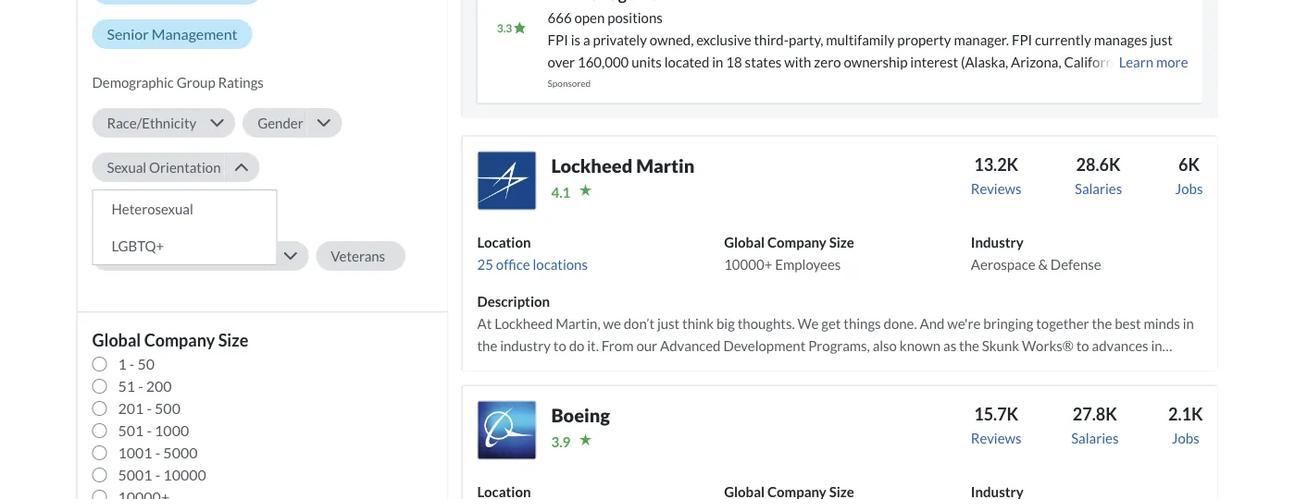 Task type: locate. For each thing, give the bounding box(es) containing it.
race/ethnicity
[[107, 115, 196, 131]]

industry
[[971, 234, 1024, 251]]

reviews down 15.7k
[[971, 430, 1022, 447]]

1 horizontal spatial in
[[1183, 315, 1194, 332]]

orientation
[[149, 159, 221, 176]]

0 vertical spatial company
[[767, 234, 827, 251]]

company inside global company size 10000+ employees
[[767, 234, 827, 251]]

50
[[137, 355, 155, 373]]

- right the 201
[[147, 400, 152, 418]]

1001
[[118, 444, 152, 462]]

think
[[682, 315, 714, 332]]

global up 10000+
[[724, 234, 765, 251]]

the left 'best'
[[1092, 315, 1112, 332]]

demographic group ratings
[[92, 74, 264, 91]]

us
[[1087, 382, 1100, 399]]

lgbtq+
[[112, 238, 164, 254]]

reviews down 13.2k
[[971, 180, 1022, 197]]

10000
[[163, 466, 206, 485]]

28.6k
[[1076, 154, 1121, 175]]

minds
[[1144, 315, 1180, 332]]

of
[[1129, 360, 1142, 377]]

programs,
[[808, 338, 870, 354]]

0 vertical spatial size
[[829, 234, 854, 251]]

0 horizontal spatial size
[[218, 330, 248, 351]]

global inside global company size 10000+ employees
[[724, 234, 765, 251]]

666
[[548, 9, 572, 26]]

if
[[665, 382, 674, 399]]

1 vertical spatial in
[[1151, 338, 1162, 354]]

global for global company size 10000+ employees
[[724, 234, 765, 251]]

we're up customers
[[591, 360, 624, 377]]

defense
[[1051, 256, 1101, 273]]

always down development
[[729, 360, 771, 377]]

our
[[636, 338, 657, 354], [544, 382, 565, 399]]

1 horizontal spatial company
[[767, 234, 827, 251]]

size up employees
[[829, 234, 854, 251]]

2.1k jobs
[[1168, 404, 1203, 447]]

1 vertical spatial salaries
[[1071, 430, 1119, 447]]

thoughts.
[[738, 315, 795, 332]]

jobs inside 2.1k jobs
[[1172, 430, 1199, 447]]

challenges
[[477, 382, 541, 399]]

always
[[627, 360, 668, 377], [729, 360, 771, 377], [868, 360, 910, 377]]

always down also
[[868, 360, 910, 377]]

- for 51
[[138, 378, 143, 396]]

2 reviews from the top
[[971, 430, 1022, 447]]

25 office locations link
[[477, 256, 588, 273]]

1 vertical spatial lockheed
[[495, 315, 553, 332]]

bringing
[[983, 315, 1033, 332]]

0 vertical spatial in
[[1183, 315, 1194, 332]]

global up "1"
[[92, 330, 141, 351]]

our down don't
[[636, 338, 657, 354]]

ways
[[985, 360, 1016, 377]]

1 - 50
[[118, 355, 155, 373]]

reviews
[[971, 180, 1022, 197], [971, 430, 1022, 447]]

5000
[[163, 444, 198, 462]]

0 horizontal spatial always
[[627, 360, 668, 377]]

1 reviews from the top
[[971, 180, 1022, 197]]

- right "1"
[[129, 355, 135, 373]]

advanced
[[660, 338, 721, 354]]

1 vertical spatial global
[[92, 330, 141, 351]]

lockheed inside description at lockheed martin, we don't just think big thoughts. we get things done.    and we're bringing together the best minds in the industry to do it.    from our advanced development programs, also known as the skunk works® to advances in renewable energy, we're always adapting, always innovating, and always figuring out ways to meet the needs of the real challenges our customers face.     if you're ready to solve problems that don't have quick answers,  check us out.
[[495, 315, 553, 332]]

senior management button
[[92, 19, 252, 49]]

0 horizontal spatial global
[[92, 330, 141, 351]]

demographic
[[92, 74, 174, 91]]

size for global company size
[[218, 330, 248, 351]]

-
[[129, 355, 135, 373], [138, 378, 143, 396], [147, 400, 152, 418], [147, 422, 152, 440], [155, 444, 160, 462], [155, 466, 160, 485]]

we
[[798, 315, 819, 332]]

- right the 51 at the bottom
[[138, 378, 143, 396]]

we're up as
[[947, 315, 981, 332]]

to up answers,
[[1018, 360, 1031, 377]]

0 vertical spatial reviews
[[971, 180, 1022, 197]]

ready
[[717, 382, 752, 399]]

1 horizontal spatial always
[[729, 360, 771, 377]]

our down energy,
[[544, 382, 565, 399]]

27.8k salaries
[[1071, 404, 1119, 447]]

1 vertical spatial jobs
[[1172, 430, 1199, 447]]

have
[[926, 382, 955, 399]]

3 always from the left
[[868, 360, 910, 377]]

we're
[[947, 315, 981, 332], [591, 360, 624, 377]]

0 vertical spatial jobs
[[1175, 180, 1203, 197]]

1
[[118, 355, 127, 373]]

quick
[[957, 382, 990, 399]]

- for 501
[[147, 422, 152, 440]]

works®
[[1022, 338, 1074, 354]]

5001 - 10000
[[118, 466, 206, 485]]

- down 1001 - 5000
[[155, 466, 160, 485]]

- right 501 at the left bottom
[[147, 422, 152, 440]]

the
[[1092, 315, 1112, 332], [477, 338, 497, 354], [1068, 360, 1088, 377], [1145, 360, 1165, 377]]

0 horizontal spatial our
[[544, 382, 565, 399]]

1 horizontal spatial size
[[829, 234, 854, 251]]

don't
[[892, 382, 923, 399]]

6k
[[1179, 154, 1200, 175]]

lockheed up industry
[[495, 315, 553, 332]]

things
[[844, 315, 881, 332]]

group
[[177, 74, 215, 91]]

caregiver
[[210, 248, 270, 265]]

location
[[477, 234, 531, 251]]

1 vertical spatial company
[[144, 330, 215, 351]]

senior management
[[107, 25, 238, 43]]

company up employees
[[767, 234, 827, 251]]

0 vertical spatial lockheed
[[551, 155, 633, 178]]

1 vertical spatial size
[[218, 330, 248, 351]]

problems
[[805, 382, 862, 399]]

do
[[569, 338, 585, 354]]

or
[[151, 248, 164, 265]]

to left solve
[[755, 382, 768, 399]]

in down minds
[[1151, 338, 1162, 354]]

lockheed up 4.1
[[551, 155, 633, 178]]

and
[[920, 315, 945, 332]]

in right minds
[[1183, 315, 1194, 332]]

1000
[[155, 422, 189, 440]]

known
[[900, 338, 941, 354]]

0 vertical spatial we're
[[947, 315, 981, 332]]

0 horizontal spatial company
[[144, 330, 215, 351]]

- left 5000
[[155, 444, 160, 462]]

15.7k reviews
[[971, 404, 1022, 447]]

together
[[1036, 315, 1089, 332]]

advances
[[1092, 338, 1148, 354]]

in
[[1183, 315, 1194, 332], [1151, 338, 1162, 354]]

- for 1001
[[155, 444, 160, 462]]

sexual
[[107, 159, 146, 176]]

jobs for lockheed martin
[[1175, 180, 1203, 197]]

1 horizontal spatial we're
[[947, 315, 981, 332]]

2 horizontal spatial always
[[868, 360, 910, 377]]

heterosexual
[[112, 201, 193, 217]]

company
[[767, 234, 827, 251], [144, 330, 215, 351]]

jobs down 6k
[[1175, 180, 1203, 197]]

1 horizontal spatial global
[[724, 234, 765, 251]]

family
[[167, 248, 207, 265]]

development
[[723, 338, 806, 354]]

0 vertical spatial our
[[636, 338, 657, 354]]

disabilities
[[181, 204, 249, 220]]

5001
[[118, 466, 152, 485]]

jobs down 2.1k
[[1172, 430, 1199, 447]]

best
[[1115, 315, 1141, 332]]

boeing
[[551, 405, 610, 427]]

company for global company size
[[144, 330, 215, 351]]

salaries down 28.6k
[[1075, 180, 1122, 197]]

to down together
[[1076, 338, 1089, 354]]

location 25 office locations
[[477, 234, 588, 273]]

learn more link
[[1116, 51, 1188, 78]]

the down at
[[477, 338, 497, 354]]

size down caregiver
[[218, 330, 248, 351]]

1 always from the left
[[627, 360, 668, 377]]

salaries down 27.8k
[[1071, 430, 1119, 447]]

size inside global company size 10000+ employees
[[829, 234, 854, 251]]

0 horizontal spatial we're
[[591, 360, 624, 377]]

check
[[1049, 382, 1084, 399]]

1 vertical spatial reviews
[[971, 430, 1022, 447]]

people
[[107, 204, 149, 220]]

1001 - 5000
[[118, 444, 198, 462]]

0 vertical spatial salaries
[[1075, 180, 1122, 197]]

answers,
[[993, 382, 1046, 399]]

company up 50
[[144, 330, 215, 351]]

jobs for boeing
[[1172, 430, 1199, 447]]

always up face.
[[627, 360, 668, 377]]

0 vertical spatial global
[[724, 234, 765, 251]]



Task type: describe. For each thing, give the bounding box(es) containing it.
solve
[[770, 382, 802, 399]]

3.9
[[551, 434, 571, 451]]

with
[[151, 204, 178, 220]]

big
[[716, 315, 735, 332]]

2 always from the left
[[729, 360, 771, 377]]

28.6k salaries
[[1075, 154, 1122, 197]]

senior
[[107, 25, 149, 43]]

description
[[477, 293, 550, 310]]

management
[[152, 25, 238, 43]]

open
[[574, 9, 605, 26]]

1 vertical spatial we're
[[591, 360, 624, 377]]

sponsored
[[548, 78, 591, 89]]

201 - 500
[[118, 400, 180, 418]]

0 horizontal spatial in
[[1151, 338, 1162, 354]]

salaries for boeing
[[1071, 430, 1119, 447]]

salaries for lockheed martin
[[1075, 180, 1122, 197]]

1 horizontal spatial our
[[636, 338, 657, 354]]

more
[[1156, 53, 1188, 70]]

office
[[496, 256, 530, 273]]

the skunk
[[959, 338, 1019, 354]]

6k jobs
[[1175, 154, 1203, 197]]

locations
[[533, 256, 588, 273]]

4.1
[[551, 184, 571, 201]]

13.2k
[[974, 154, 1018, 175]]

from
[[602, 338, 634, 354]]

and
[[843, 360, 866, 377]]

1 vertical spatial our
[[544, 382, 565, 399]]

&
[[1038, 256, 1048, 273]]

parent
[[107, 248, 148, 265]]

gender
[[258, 115, 303, 131]]

global company size 10000+ employees
[[724, 234, 854, 273]]

501
[[118, 422, 144, 440]]

15.7k
[[974, 404, 1018, 425]]

size for global company size 10000+ employees
[[829, 234, 854, 251]]

at
[[477, 315, 492, 332]]

as
[[943, 338, 957, 354]]

people with disabilities
[[107, 204, 249, 220]]

27.8k
[[1073, 404, 1117, 425]]

positions
[[607, 9, 663, 26]]

51
[[118, 378, 135, 396]]

innovating,
[[773, 360, 840, 377]]

global company size
[[92, 330, 248, 351]]

aerospace
[[971, 256, 1036, 273]]

reviews for boeing
[[971, 430, 1022, 447]]

don't
[[624, 315, 655, 332]]

2.1k
[[1168, 404, 1203, 425]]

- for 5001
[[155, 466, 160, 485]]

the up the check
[[1068, 360, 1088, 377]]

global for global company size
[[92, 330, 141, 351]]

renewable
[[477, 360, 541, 377]]

3.3
[[497, 22, 512, 35]]

the right of
[[1145, 360, 1165, 377]]

reviews for lockheed martin
[[971, 180, 1022, 197]]

industry aerospace & defense
[[971, 234, 1101, 273]]

also
[[873, 338, 897, 354]]

to left do
[[553, 338, 566, 354]]

501 - 1000
[[118, 422, 189, 440]]

boeing image
[[477, 402, 536, 461]]

200
[[146, 378, 172, 396]]

you're
[[676, 382, 715, 399]]

parent or family caregiver
[[107, 248, 270, 265]]

learn
[[1119, 53, 1154, 70]]

- for 201
[[147, 400, 152, 418]]

company for global company size 10000+ employees
[[767, 234, 827, 251]]

martin
[[636, 155, 695, 178]]

13.2k reviews
[[971, 154, 1022, 197]]

lockheed martin image
[[477, 152, 536, 211]]

just
[[657, 315, 680, 332]]

- for 1
[[129, 355, 135, 373]]

500
[[155, 400, 180, 418]]

veterans
[[331, 248, 385, 265]]

adapting,
[[671, 360, 727, 377]]

25
[[477, 256, 493, 273]]

description at lockheed martin, we don't just think big thoughts. we get things done.    and we're bringing together the best minds in the industry to do it.    from our advanced development programs, also known as the skunk works® to advances in renewable energy, we're always adapting, always innovating, and always figuring out ways to meet the needs of the real challenges our customers face.     if you're ready to solve problems that don't have quick answers,  check us out.
[[477, 293, 1194, 399]]

customers
[[567, 382, 631, 399]]

ratings
[[218, 74, 264, 91]]

figuring
[[912, 360, 959, 377]]

needs
[[1091, 360, 1127, 377]]

out
[[962, 360, 983, 377]]

learn more sponsored
[[548, 53, 1188, 89]]



Task type: vqa. For each thing, say whether or not it's contained in the screenshot.


